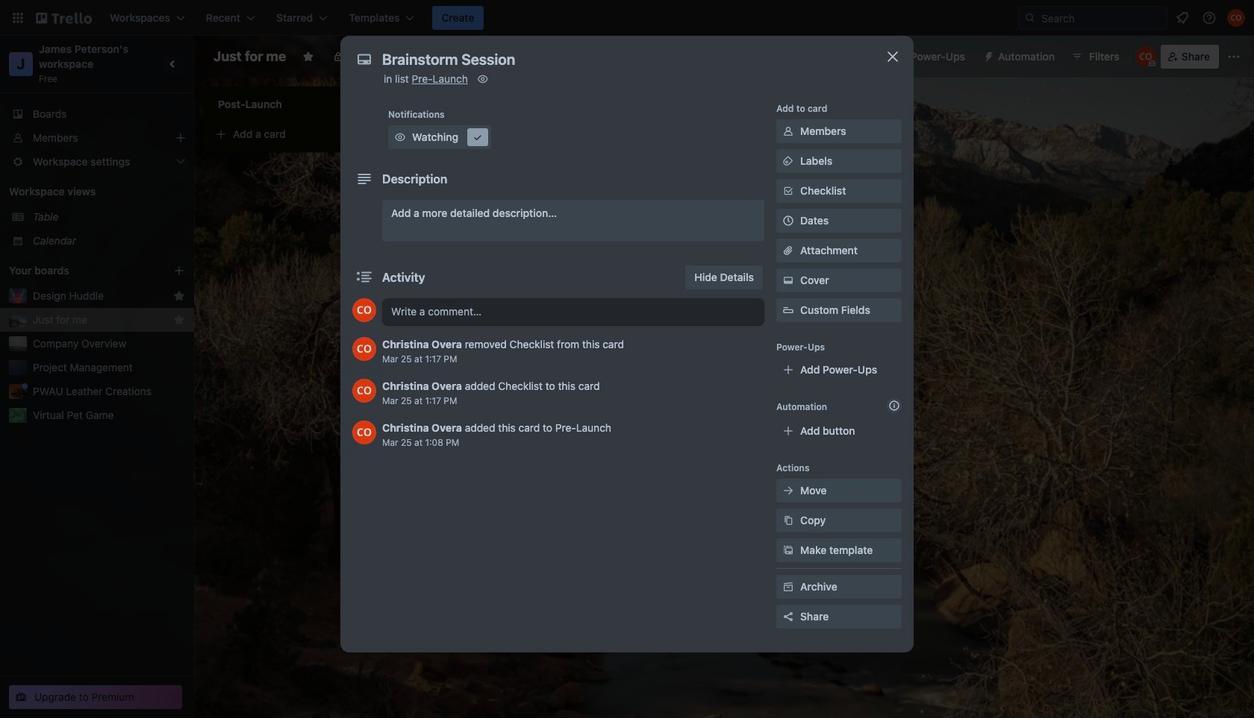 Task type: vqa. For each thing, say whether or not it's contained in the screenshot.
WIP
no



Task type: describe. For each thing, give the bounding box(es) containing it.
create from template… image
[[382, 128, 394, 140]]

open information menu image
[[1202, 10, 1217, 25]]

0 vertical spatial christina overa (christinaovera) image
[[1227, 9, 1245, 27]]

star or unstar board image
[[303, 51, 314, 63]]

2 vertical spatial christina overa (christinaovera) image
[[352, 379, 376, 403]]

your boards with 6 items element
[[9, 262, 151, 280]]

search image
[[1024, 12, 1036, 24]]

0 vertical spatial christina overa (christinaovera) image
[[1135, 46, 1156, 67]]

2 starred icon image from the top
[[173, 314, 185, 326]]

1 vertical spatial christina overa (christinaovera) image
[[352, 299, 376, 323]]



Task type: locate. For each thing, give the bounding box(es) containing it.
Board name text field
[[206, 45, 294, 69]]

2 vertical spatial christina overa (christinaovera) image
[[352, 421, 376, 445]]

customize views image
[[468, 49, 483, 64]]

None text field
[[375, 46, 867, 73]]

primary element
[[0, 0, 1254, 36]]

add board image
[[173, 265, 185, 277]]

1 vertical spatial starred icon image
[[173, 314, 185, 326]]

0 vertical spatial starred icon image
[[173, 290, 185, 302]]

1 vertical spatial christina overa (christinaovera) image
[[352, 337, 376, 361]]

1 starred icon image from the top
[[173, 290, 185, 302]]

Search field
[[1036, 7, 1167, 28]]

starred icon image
[[173, 290, 185, 302], [173, 314, 185, 326]]

close dialog image
[[884, 48, 902, 66]]

Write a comment text field
[[382, 299, 764, 325]]

sm image
[[781, 124, 796, 139], [470, 130, 485, 145], [781, 543, 796, 558], [781, 580, 796, 595]]

christina overa (christinaovera) image
[[1227, 9, 1245, 27], [352, 337, 376, 361], [352, 421, 376, 445]]

sm image
[[977, 45, 998, 66], [475, 72, 490, 87], [393, 130, 408, 145], [781, 154, 796, 169], [781, 273, 796, 288], [781, 484, 796, 499], [781, 514, 796, 529]]

0 notifications image
[[1174, 9, 1191, 27]]

show menu image
[[1227, 49, 1241, 64]]

christina overa (christinaovera) image
[[1135, 46, 1156, 67], [352, 299, 376, 323], [352, 379, 376, 403]]



